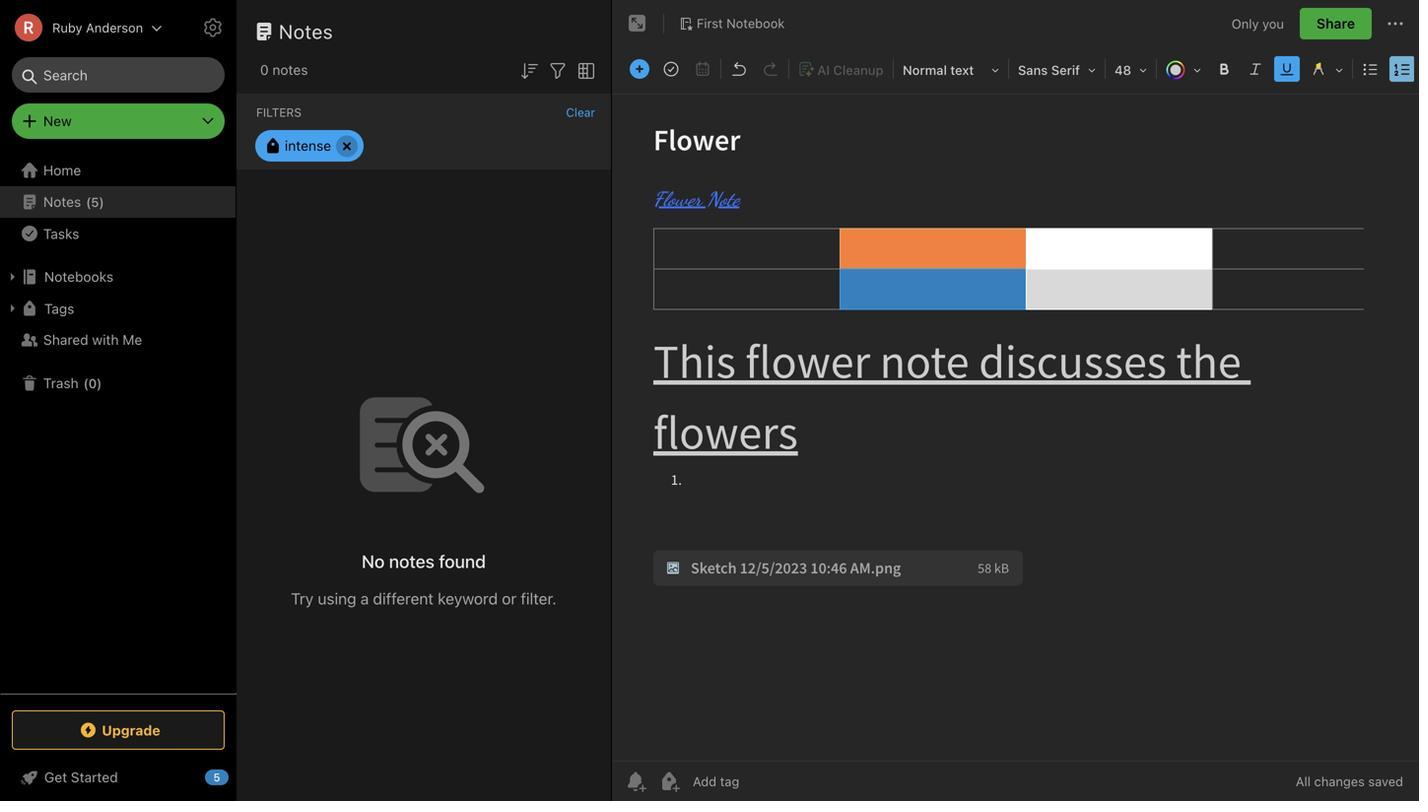 Task type: describe. For each thing, give the bounding box(es) containing it.
get started
[[44, 770, 118, 786]]

clear
[[566, 105, 596, 119]]

home link
[[0, 155, 237, 186]]

no notes found
[[362, 551, 486, 572]]

trash ( 0 )
[[43, 375, 102, 391]]

Note Editor text field
[[612, 95, 1420, 761]]

( for notes
[[86, 194, 91, 209]]

) for trash
[[97, 376, 102, 391]]

intense button
[[255, 130, 364, 162]]

a
[[361, 590, 369, 608]]

Add tag field
[[691, 773, 839, 790]]

changes
[[1315, 774, 1365, 789]]

filters
[[256, 105, 302, 119]]

upgrade
[[102, 722, 160, 739]]

notebooks link
[[0, 261, 236, 293]]

no
[[362, 551, 385, 572]]

serif
[[1052, 63, 1081, 77]]

Add filters field
[[546, 57, 570, 83]]

settings image
[[201, 16, 225, 39]]

Font color field
[[1159, 55, 1209, 84]]

notes for notes
[[279, 20, 333, 43]]

5 inside notes ( 5 )
[[91, 194, 99, 209]]

tasks button
[[0, 218, 236, 249]]

anderson
[[86, 20, 143, 35]]

Font family field
[[1012, 55, 1103, 84]]

all changes saved
[[1296, 774, 1404, 789]]

expand tags image
[[5, 301, 21, 316]]

new button
[[12, 104, 225, 139]]

View options field
[[570, 57, 598, 83]]

add a reminder image
[[624, 770, 648, 794]]

expand note image
[[626, 12, 650, 35]]

notebook
[[727, 16, 785, 31]]

48
[[1115, 63, 1132, 77]]

Font size field
[[1108, 55, 1155, 84]]

5 inside help and learning task checklist field
[[213, 772, 220, 784]]

notes for no
[[389, 551, 435, 572]]

notebooks
[[44, 269, 113, 285]]

add filters image
[[546, 59, 570, 83]]

notes for 0
[[273, 62, 308, 78]]

me
[[123, 332, 142, 348]]

trash
[[43, 375, 79, 391]]

Sort options field
[[518, 57, 541, 83]]

upgrade button
[[12, 711, 225, 750]]

share button
[[1300, 8, 1372, 39]]

numbered list image
[[1389, 55, 1417, 83]]

more actions image
[[1384, 12, 1408, 35]]

home
[[43, 162, 81, 178]]

Search text field
[[26, 57, 211, 93]]

only you
[[1232, 16, 1285, 31]]

you
[[1263, 16, 1285, 31]]

shared with me
[[43, 332, 142, 348]]

normal text
[[903, 63, 974, 77]]



Task type: vqa. For each thing, say whether or not it's contained in the screenshot.
the note,
no



Task type: locate. For each thing, give the bounding box(es) containing it.
0 horizontal spatial 5
[[91, 194, 99, 209]]

add tag image
[[658, 770, 681, 794]]

try
[[291, 590, 314, 608]]

first notebook
[[697, 16, 785, 31]]

)
[[99, 194, 104, 209], [97, 376, 102, 391]]

( for trash
[[84, 376, 89, 391]]

More actions field
[[1384, 8, 1408, 39]]

share
[[1317, 15, 1356, 32]]

5 left the click to collapse icon
[[213, 772, 220, 784]]

found
[[439, 551, 486, 572]]

tasks
[[43, 226, 79, 242]]

( down home link
[[86, 194, 91, 209]]

1 horizontal spatial 0
[[260, 62, 269, 78]]

tree containing home
[[0, 155, 237, 693]]

notes
[[279, 20, 333, 43], [43, 194, 81, 210]]

1 horizontal spatial notes
[[389, 551, 435, 572]]

notes up 0 notes
[[279, 20, 333, 43]]

) down home link
[[99, 194, 104, 209]]

) inside trash ( 0 )
[[97, 376, 102, 391]]

started
[[71, 770, 118, 786]]

saved
[[1369, 774, 1404, 789]]

notes for notes ( 5 )
[[43, 194, 81, 210]]

sans
[[1018, 63, 1048, 77]]

5
[[91, 194, 99, 209], [213, 772, 220, 784]]

( inside notes ( 5 )
[[86, 194, 91, 209]]

Account field
[[0, 8, 163, 47]]

Insert field
[[625, 55, 655, 83]]

new
[[43, 113, 72, 129]]

with
[[92, 332, 119, 348]]

Heading level field
[[896, 55, 1007, 84]]

normal
[[903, 63, 947, 77]]

different
[[373, 590, 434, 608]]

first
[[697, 16, 723, 31]]

1 vertical spatial notes
[[43, 194, 81, 210]]

task image
[[658, 55, 685, 83]]

text
[[951, 63, 974, 77]]

keyword
[[438, 590, 498, 608]]

shared with me link
[[0, 324, 236, 356]]

0 vertical spatial 5
[[91, 194, 99, 209]]

0 vertical spatial (
[[86, 194, 91, 209]]

tags button
[[0, 293, 236, 324]]

5 down home link
[[91, 194, 99, 209]]

filter.
[[521, 590, 557, 608]]

1 horizontal spatial notes
[[279, 20, 333, 43]]

(
[[86, 194, 91, 209], [84, 376, 89, 391]]

italic image
[[1242, 55, 1270, 83]]

ruby
[[52, 20, 82, 35]]

clear button
[[566, 105, 596, 119]]

click to collapse image
[[229, 765, 244, 789]]

) for notes
[[99, 194, 104, 209]]

1 vertical spatial notes
[[389, 551, 435, 572]]

0 vertical spatial notes
[[273, 62, 308, 78]]

Highlight field
[[1303, 55, 1351, 84]]

bulleted list image
[[1358, 55, 1385, 83]]

ruby anderson
[[52, 20, 143, 35]]

or
[[502, 590, 517, 608]]

) inside notes ( 5 )
[[99, 194, 104, 209]]

bold image
[[1211, 55, 1238, 83]]

( right trash at the left top
[[84, 376, 89, 391]]

1 horizontal spatial 5
[[213, 772, 220, 784]]

0 inside trash ( 0 )
[[89, 376, 97, 391]]

0 vertical spatial notes
[[279, 20, 333, 43]]

0 vertical spatial )
[[99, 194, 104, 209]]

notes
[[273, 62, 308, 78], [389, 551, 435, 572]]

0 horizontal spatial 0
[[89, 376, 97, 391]]

intense
[[285, 138, 331, 154]]

tree
[[0, 155, 237, 693]]

notes up different
[[389, 551, 435, 572]]

tags
[[44, 300, 74, 317]]

1 vertical spatial 0
[[89, 376, 97, 391]]

first notebook button
[[672, 10, 792, 37]]

1 vertical spatial (
[[84, 376, 89, 391]]

None search field
[[26, 57, 211, 93]]

notes ( 5 )
[[43, 194, 104, 210]]

0 notes
[[260, 62, 308, 78]]

undo image
[[726, 55, 753, 83]]

Help and Learning task checklist field
[[0, 762, 237, 794]]

0 vertical spatial 0
[[260, 62, 269, 78]]

underline image
[[1274, 55, 1301, 83]]

0 up filters
[[260, 62, 269, 78]]

0 horizontal spatial notes
[[273, 62, 308, 78]]

shared
[[43, 332, 88, 348]]

get
[[44, 770, 67, 786]]

1 vertical spatial 5
[[213, 772, 220, 784]]

1 vertical spatial )
[[97, 376, 102, 391]]

0
[[260, 62, 269, 78], [89, 376, 97, 391]]

notes up filters
[[273, 62, 308, 78]]

) right trash at the left top
[[97, 376, 102, 391]]

note window element
[[612, 0, 1420, 802]]

0 horizontal spatial notes
[[43, 194, 81, 210]]

expand notebooks image
[[5, 269, 21, 285]]

notes down home
[[43, 194, 81, 210]]

all
[[1296, 774, 1311, 789]]

try using a different keyword or filter.
[[291, 590, 557, 608]]

only
[[1232, 16, 1260, 31]]

sans serif
[[1018, 63, 1081, 77]]

using
[[318, 590, 356, 608]]

( inside trash ( 0 )
[[84, 376, 89, 391]]

0 right trash at the left top
[[89, 376, 97, 391]]



